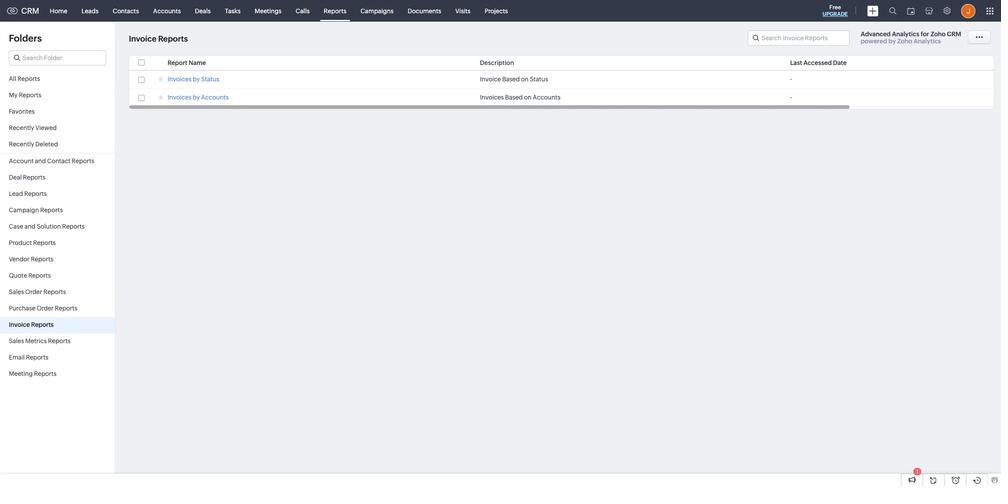 Task type: locate. For each thing, give the bounding box(es) containing it.
order down quote reports
[[25, 289, 42, 296]]

sales inside sales order reports link
[[9, 289, 24, 296]]

email reports link
[[0, 350, 115, 367]]

1 horizontal spatial invoice reports
[[129, 34, 188, 44]]

vendor
[[9, 256, 30, 263]]

reports right my
[[19, 92, 41, 99]]

2 horizontal spatial invoice
[[480, 76, 501, 83]]

zoho right for
[[931, 31, 946, 38]]

invoice reports
[[129, 34, 188, 44], [9, 322, 54, 329]]

reports down invoice reports link
[[48, 338, 71, 345]]

invoice reports down accounts "link"
[[129, 34, 188, 44]]

status
[[201, 76, 219, 83], [530, 76, 548, 83]]

leads
[[82, 7, 99, 14]]

campaign reports
[[9, 207, 63, 214]]

reports right contact
[[72, 158, 94, 165]]

accounts left deals link
[[153, 7, 181, 14]]

crm
[[21, 6, 39, 16], [947, 31, 962, 38]]

name
[[189, 59, 206, 66]]

and for case
[[24, 223, 35, 230]]

0 vertical spatial invoice reports
[[129, 34, 188, 44]]

recently for recently deleted
[[9, 141, 34, 148]]

0 horizontal spatial accounts
[[153, 7, 181, 14]]

status down name
[[201, 76, 219, 83]]

analytics left for
[[892, 31, 920, 38]]

invoices down invoices by status link
[[168, 94, 192, 101]]

leads link
[[74, 0, 106, 21]]

all
[[9, 75, 16, 82]]

home link
[[43, 0, 74, 21]]

zoho
[[931, 31, 946, 38], [898, 38, 913, 45]]

by down invoices by status link
[[193, 94, 200, 101]]

sales inside sales metrics reports link
[[9, 338, 24, 345]]

accounts link
[[146, 0, 188, 21]]

2 - from the top
[[790, 94, 792, 101]]

documents link
[[401, 0, 448, 21]]

0 vertical spatial by
[[889, 38, 896, 45]]

0 horizontal spatial invoice reports
[[9, 322, 54, 329]]

search element
[[884, 0, 902, 22]]

based down invoice based on status
[[505, 94, 523, 101]]

1 vertical spatial invoice
[[480, 76, 501, 83]]

based up invoices based on accounts
[[502, 76, 520, 83]]

folders
[[9, 33, 42, 44]]

accessed
[[804, 59, 832, 66]]

1 - from the top
[[790, 76, 792, 83]]

1 vertical spatial -
[[790, 94, 792, 101]]

and inside account and contact reports link
[[35, 158, 46, 165]]

invoice
[[129, 34, 157, 44], [480, 76, 501, 83], [9, 322, 30, 329]]

0 vertical spatial on
[[521, 76, 529, 83]]

and
[[35, 158, 46, 165], [24, 223, 35, 230]]

1 vertical spatial invoice reports
[[9, 322, 54, 329]]

documents
[[408, 7, 441, 14]]

Search Invoice Reports text field
[[749, 31, 850, 45]]

on up invoices based on accounts
[[521, 76, 529, 83]]

0 horizontal spatial invoice
[[9, 322, 30, 329]]

1 sales from the top
[[9, 289, 24, 296]]

reports up report
[[158, 34, 188, 44]]

zoho left for
[[898, 38, 913, 45]]

all reports
[[9, 75, 40, 82]]

1 vertical spatial and
[[24, 223, 35, 230]]

email reports
[[9, 354, 48, 361]]

invoices for invoices based on accounts
[[480, 94, 504, 101]]

for
[[921, 31, 930, 38]]

and right case
[[24, 223, 35, 230]]

crm down profile icon
[[947, 31, 962, 38]]

free
[[830, 4, 841, 11]]

on for status
[[521, 76, 529, 83]]

order for sales
[[25, 289, 42, 296]]

1 vertical spatial order
[[37, 305, 54, 312]]

tasks link
[[218, 0, 248, 21]]

1 vertical spatial by
[[193, 76, 200, 83]]

purchase order reports link
[[0, 301, 115, 318]]

and down deleted
[[35, 158, 46, 165]]

-
[[790, 76, 792, 83], [790, 94, 792, 101]]

case and solution reports
[[9, 223, 85, 230]]

sales down quote
[[9, 289, 24, 296]]

meeting reports link
[[0, 367, 115, 383]]

1 horizontal spatial crm
[[947, 31, 962, 38]]

analytics
[[892, 31, 920, 38], [914, 38, 941, 45]]

solution
[[37, 223, 61, 230]]

reports down metrics
[[26, 354, 48, 361]]

0 vertical spatial recently
[[9, 124, 34, 132]]

product reports link
[[0, 236, 115, 252]]

calls
[[296, 7, 310, 14]]

on down invoice based on status
[[524, 94, 532, 101]]

and inside case and solution reports link
[[24, 223, 35, 230]]

0 horizontal spatial crm
[[21, 6, 39, 16]]

invoice down purchase
[[9, 322, 30, 329]]

1 vertical spatial crm
[[947, 31, 962, 38]]

free upgrade
[[823, 4, 848, 17]]

1 recently from the top
[[9, 124, 34, 132]]

status up invoices based on accounts
[[530, 76, 548, 83]]

0 vertical spatial invoice
[[129, 34, 157, 44]]

crm up folders
[[21, 6, 39, 16]]

reports inside 'link'
[[19, 92, 41, 99]]

invoices based on accounts
[[480, 94, 561, 101]]

reports down campaign reports link
[[62, 223, 85, 230]]

by down name
[[193, 76, 200, 83]]

my reports link
[[0, 88, 115, 104]]

order inside sales order reports link
[[25, 289, 42, 296]]

based for invoice
[[502, 76, 520, 83]]

sales
[[9, 289, 24, 296], [9, 338, 24, 345]]

by right powered
[[889, 38, 896, 45]]

invoice reports up metrics
[[9, 322, 54, 329]]

vendor reports link
[[0, 252, 115, 268]]

accounts
[[153, 7, 181, 14], [201, 94, 229, 101], [533, 94, 561, 101]]

2 horizontal spatial accounts
[[533, 94, 561, 101]]

0 vertical spatial sales
[[9, 289, 24, 296]]

create menu element
[[862, 0, 884, 21]]

by for invoice based on status
[[193, 76, 200, 83]]

on
[[521, 76, 529, 83], [524, 94, 532, 101]]

2 sales from the top
[[9, 338, 24, 345]]

reports
[[324, 7, 346, 14], [158, 34, 188, 44], [17, 75, 40, 82], [19, 92, 41, 99], [72, 158, 94, 165], [23, 174, 46, 181], [24, 190, 47, 198], [40, 207, 63, 214], [62, 223, 85, 230], [33, 240, 56, 247], [31, 256, 53, 263], [28, 272, 51, 279], [43, 289, 66, 296], [55, 305, 77, 312], [31, 322, 54, 329], [48, 338, 71, 345], [26, 354, 48, 361], [34, 371, 57, 378]]

2 vertical spatial by
[[193, 94, 200, 101]]

1 horizontal spatial invoice
[[129, 34, 157, 44]]

reports up lead reports
[[23, 174, 46, 181]]

2 recently from the top
[[9, 141, 34, 148]]

sales up email
[[9, 338, 24, 345]]

recently down favorites
[[9, 124, 34, 132]]

1 vertical spatial sales
[[9, 338, 24, 345]]

meetings link
[[248, 0, 289, 21]]

- for invoices based on accounts
[[790, 94, 792, 101]]

contacts link
[[106, 0, 146, 21]]

2 vertical spatial invoice
[[9, 322, 30, 329]]

based
[[502, 76, 520, 83], [505, 94, 523, 101]]

invoices down report
[[168, 76, 192, 83]]

report
[[168, 59, 188, 66]]

meeting reports
[[9, 371, 57, 378]]

by
[[889, 38, 896, 45], [193, 76, 200, 83], [193, 94, 200, 101]]

0 vertical spatial and
[[35, 158, 46, 165]]

recently deleted
[[9, 141, 58, 148]]

powered
[[861, 38, 887, 45]]

accounts down invoices by status link
[[201, 94, 229, 101]]

favorites link
[[0, 104, 115, 120]]

invoice down contacts
[[129, 34, 157, 44]]

order down sales order reports
[[37, 305, 54, 312]]

on for accounts
[[524, 94, 532, 101]]

campaign
[[9, 207, 39, 214]]

invoice down description
[[480, 76, 501, 83]]

1 status from the left
[[201, 76, 219, 83]]

product
[[9, 240, 32, 247]]

sales metrics reports link
[[0, 334, 115, 350]]

reports down email reports link on the left of the page
[[34, 371, 57, 378]]

invoices down invoice based on status
[[480, 94, 504, 101]]

reports down the "case and solution reports"
[[33, 240, 56, 247]]

order inside purchase order reports link
[[37, 305, 54, 312]]

invoices
[[168, 76, 192, 83], [168, 94, 192, 101], [480, 94, 504, 101]]

1 vertical spatial recently
[[9, 141, 34, 148]]

0 vertical spatial order
[[25, 289, 42, 296]]

0 horizontal spatial status
[[201, 76, 219, 83]]

accounts inside "link"
[[153, 7, 181, 14]]

accounts down invoice based on status
[[533, 94, 561, 101]]

date
[[833, 59, 847, 66]]

recently up account
[[9, 141, 34, 148]]

1 vertical spatial on
[[524, 94, 532, 101]]

reports down purchase order reports
[[31, 322, 54, 329]]

description
[[480, 59, 514, 66]]

purchase order reports
[[9, 305, 77, 312]]

0 vertical spatial -
[[790, 76, 792, 83]]

1 horizontal spatial status
[[530, 76, 548, 83]]

by inside advanced analytics for zoho crm powered by zoho analytics
[[889, 38, 896, 45]]

projects
[[485, 7, 508, 14]]

invoices for invoices by status
[[168, 76, 192, 83]]

0 vertical spatial based
[[502, 76, 520, 83]]

1 vertical spatial based
[[505, 94, 523, 101]]



Task type: vqa. For each thing, say whether or not it's contained in the screenshot.
RECORDS within 'field'
no



Task type: describe. For each thing, give the bounding box(es) containing it.
reports right calls link
[[324, 7, 346, 14]]

profile element
[[956, 0, 981, 21]]

campaigns
[[361, 7, 394, 14]]

1
[[917, 469, 919, 475]]

home
[[50, 7, 67, 14]]

reports right all on the top of the page
[[17, 75, 40, 82]]

- for invoice based on status
[[790, 76, 792, 83]]

deal reports link
[[0, 170, 115, 186]]

meeting
[[9, 371, 33, 378]]

sales order reports link
[[0, 285, 115, 301]]

contacts
[[113, 7, 139, 14]]

reports link
[[317, 0, 354, 21]]

my
[[9, 92, 18, 99]]

lead reports
[[9, 190, 47, 198]]

create menu image
[[868, 6, 879, 16]]

sales metrics reports
[[9, 338, 71, 345]]

based for invoices
[[505, 94, 523, 101]]

Search Folder text field
[[9, 51, 106, 65]]

visits link
[[448, 0, 478, 21]]

crm link
[[7, 6, 39, 16]]

last
[[790, 59, 803, 66]]

calendar image
[[908, 7, 915, 14]]

viewed
[[35, 124, 57, 132]]

projects link
[[478, 0, 515, 21]]

email
[[9, 354, 25, 361]]

deleted
[[35, 141, 58, 148]]

lead
[[9, 190, 23, 198]]

sales order reports
[[9, 289, 66, 296]]

recently viewed link
[[0, 120, 115, 137]]

case
[[9, 223, 23, 230]]

campaigns link
[[354, 0, 401, 21]]

deal
[[9, 174, 22, 181]]

order for purchase
[[37, 305, 54, 312]]

invoice reports link
[[0, 318, 115, 334]]

quote reports link
[[0, 268, 115, 285]]

tasks
[[225, 7, 241, 14]]

reports down quote reports link
[[43, 289, 66, 296]]

sales for sales order reports
[[9, 289, 24, 296]]

invoices by accounts
[[168, 94, 229, 101]]

2 status from the left
[[530, 76, 548, 83]]

invoices by status link
[[168, 76, 219, 84]]

campaign reports link
[[0, 203, 115, 219]]

invoices for invoices by accounts
[[168, 94, 192, 101]]

deals link
[[188, 0, 218, 21]]

account
[[9, 158, 34, 165]]

recently viewed
[[9, 124, 57, 132]]

product reports
[[9, 240, 56, 247]]

1 horizontal spatial accounts
[[201, 94, 229, 101]]

profile image
[[962, 4, 976, 18]]

calls link
[[289, 0, 317, 21]]

status inside invoices by status link
[[201, 76, 219, 83]]

search image
[[889, 7, 897, 15]]

0 horizontal spatial zoho
[[898, 38, 913, 45]]

deal reports
[[9, 174, 46, 181]]

account and contact reports
[[9, 158, 94, 165]]

recently deleted link
[[0, 137, 115, 153]]

favorites
[[9, 108, 35, 115]]

case and solution reports link
[[0, 219, 115, 236]]

and for account
[[35, 158, 46, 165]]

my reports
[[9, 92, 41, 99]]

vendor reports
[[9, 256, 53, 263]]

1 horizontal spatial zoho
[[931, 31, 946, 38]]

crm inside advanced analytics for zoho crm powered by zoho analytics
[[947, 31, 962, 38]]

invoices by status
[[168, 76, 219, 83]]

advanced analytics for zoho crm powered by zoho analytics
[[861, 31, 962, 45]]

purchase
[[9, 305, 35, 312]]

contact
[[47, 158, 70, 165]]

reports down sales order reports link
[[55, 305, 77, 312]]

upgrade
[[823, 11, 848, 17]]

analytics down calendar image
[[914, 38, 941, 45]]

recently for recently viewed
[[9, 124, 34, 132]]

reports inside 'link'
[[34, 371, 57, 378]]

quote
[[9, 272, 27, 279]]

meetings
[[255, 7, 282, 14]]

all reports link
[[0, 71, 115, 88]]

advanced
[[861, 31, 891, 38]]

metrics
[[25, 338, 47, 345]]

sales for sales metrics reports
[[9, 338, 24, 345]]

reports up solution
[[40, 207, 63, 214]]

account and contact reports link
[[0, 154, 115, 170]]

by for invoices based on accounts
[[193, 94, 200, 101]]

invoices by accounts link
[[168, 94, 229, 102]]

reports up campaign reports
[[24, 190, 47, 198]]

0 vertical spatial crm
[[21, 6, 39, 16]]

report name
[[168, 59, 206, 66]]

reports up sales order reports
[[28, 272, 51, 279]]

last accessed date
[[790, 59, 847, 66]]

reports down product reports
[[31, 256, 53, 263]]

visits
[[456, 7, 471, 14]]

deals
[[195, 7, 211, 14]]

lead reports link
[[0, 186, 115, 203]]



